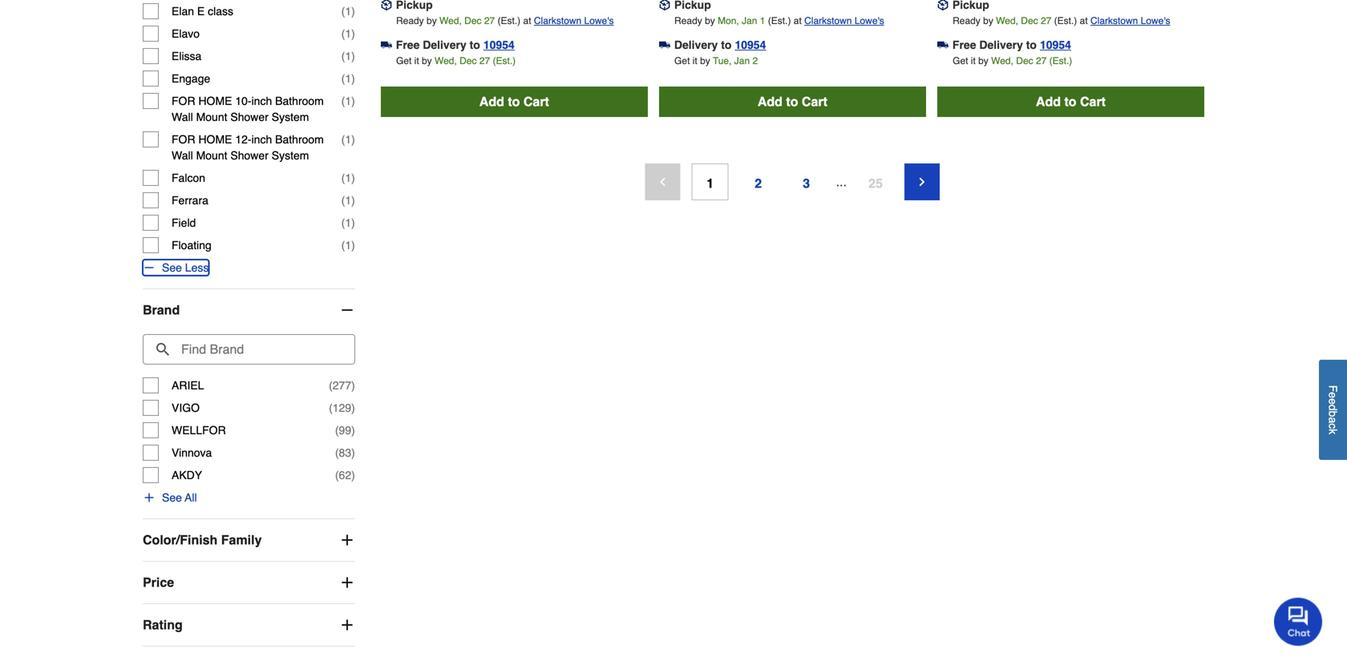 Task type: describe. For each thing, give the bounding box(es) containing it.
f
[[1327, 386, 1340, 392]]

( for wellfor
[[335, 424, 339, 437]]

) for elissa
[[351, 50, 355, 63]]

truck filled image for pickup icon related to 3rd 'clarkstown lowe's' button from the right
[[381, 39, 392, 51]]

25
[[869, 176, 883, 191]]

) for engage
[[351, 72, 355, 85]]

for for for home 10-inch bathroom wall mount shower system
[[172, 95, 195, 108]]

arrow left image
[[657, 176, 669, 188]]

shower for 12-
[[230, 149, 269, 162]]

family
[[221, 533, 262, 548]]

free for 3rd 'clarkstown lowe's' button from the right
[[396, 38, 420, 51]]

277
[[333, 379, 351, 392]]

wall for for home 12-inch bathroom wall mount shower system
[[172, 149, 193, 162]]

1 for elissa
[[345, 50, 351, 63]]

lowe's for 3rd 'clarkstown lowe's' button from the right
[[584, 15, 614, 26]]

( 1 ) for elan e class
[[341, 5, 355, 18]]

free delivery to 10954 for 10954 button related to 1st 'clarkstown lowe's' button from the right
[[953, 38, 1071, 51]]

ready for 3rd 'clarkstown lowe's' button from the right
[[396, 15, 424, 26]]

2 delivery from the left
[[674, 38, 718, 51]]

wall for for home 10-inch bathroom wall mount shower system
[[172, 111, 193, 124]]

delivery for 1st 'clarkstown lowe's' button from the right
[[980, 38, 1023, 51]]

see all
[[162, 492, 197, 505]]

( 1 ) for elavo
[[341, 27, 355, 40]]

k
[[1327, 429, 1340, 435]]

( 1 ) for for home 10-inch bathroom wall mount shower system
[[341, 95, 355, 108]]

10954 for 1st 'clarkstown lowe's' button from the right
[[1040, 38, 1071, 51]]

less
[[185, 262, 209, 274]]

25 link
[[858, 164, 894, 200]]

1 clarkstown lowe's button from the left
[[534, 13, 614, 29]]

system for for home 10-inch bathroom wall mount shower system
[[272, 111, 309, 124]]

( for vigo
[[329, 402, 333, 415]]

) for for home 12-inch bathroom wall mount shower system
[[351, 133, 355, 146]]

) for ferrara
[[351, 194, 355, 207]]

get it by wed, dec 27 (est.) for 3rd 'clarkstown lowe's' button from the right
[[396, 55, 516, 66]]

cart for 3rd the add to cart button from left
[[1080, 94, 1106, 109]]

1 for elan e class
[[345, 5, 351, 18]]

(est.) for 10954 button for 2nd 'clarkstown lowe's' button
[[768, 15, 791, 26]]

tue,
[[713, 55, 732, 66]]

3 clarkstown lowe's button from the left
[[1091, 13, 1171, 29]]

delivery to 10954
[[674, 38, 766, 51]]

add for second the add to cart button
[[758, 94, 783, 109]]

ready for 1st 'clarkstown lowe's' button from the right
[[953, 15, 981, 26]]

( for vinnova
[[335, 447, 339, 460]]

1 link
[[692, 163, 729, 200]]

truck filled image for pickup icon for 1st 'clarkstown lowe's' button from the right
[[938, 39, 949, 51]]

free delivery to 10954 for 10954 button associated with 3rd 'clarkstown lowe's' button from the right
[[396, 38, 515, 51]]

plus image
[[339, 533, 355, 549]]

( 1 ) for falcon
[[341, 172, 355, 185]]

vigo
[[172, 402, 200, 415]]

1 for for home 12-inch bathroom wall mount shower system
[[345, 133, 351, 146]]

get for 2nd 'clarkstown lowe's' button
[[675, 55, 690, 66]]

( for akdy
[[335, 469, 339, 482]]

elavo
[[172, 27, 200, 40]]

plus image for rating
[[339, 618, 355, 634]]

arrow right image
[[916, 176, 929, 188]]

add to cart for 3rd the add to cart button from left
[[1036, 94, 1106, 109]]

1 vertical spatial jan
[[734, 55, 750, 66]]

( for engage
[[341, 72, 345, 85]]

( for ariel
[[329, 379, 333, 392]]

lowe's for 1st 'clarkstown lowe's' button from the right
[[1141, 15, 1171, 26]]

) for vigo
[[351, 402, 355, 415]]

ready by wed, dec 27 (est.) at clarkstown lowe's for 1st 'clarkstown lowe's' button from the right
[[953, 15, 1171, 26]]

delivery for 3rd 'clarkstown lowe's' button from the right
[[423, 38, 467, 51]]

cart for second the add to cart button
[[802, 94, 828, 109]]

lowe's for 2nd 'clarkstown lowe's' button
[[855, 15, 884, 26]]

1 for for home 10-inch bathroom wall mount shower system
[[345, 95, 351, 108]]

1 for field
[[345, 217, 351, 229]]

plus image inside see all button
[[143, 492, 156, 505]]

clarkstown for 2nd 'clarkstown lowe's' button
[[805, 15, 852, 26]]

brand button
[[143, 290, 355, 331]]

( 1 ) for engage
[[341, 72, 355, 85]]

see less
[[162, 262, 209, 274]]

elan
[[172, 5, 194, 18]]

) for floating
[[351, 239, 355, 252]]

ariel
[[172, 379, 204, 392]]

d
[[1327, 405, 1340, 411]]

all
[[185, 492, 197, 505]]

at for 2nd 'clarkstown lowe's' button
[[794, 15, 802, 26]]

mon,
[[718, 15, 739, 26]]

1 for engage
[[345, 72, 351, 85]]

get for 3rd 'clarkstown lowe's' button from the right
[[396, 55, 412, 66]]

for home 10-inch bathroom wall mount shower system
[[172, 95, 324, 124]]

( 1 ) for field
[[341, 217, 355, 229]]

get it by tue, jan 2
[[675, 55, 758, 66]]

it for 3rd 'clarkstown lowe's' button from the right
[[414, 55, 419, 66]]

clarkstown for 3rd 'clarkstown lowe's' button from the right
[[534, 15, 582, 26]]

rating
[[143, 618, 183, 633]]

3
[[803, 176, 810, 191]]

83
[[339, 447, 351, 460]]

truck filled image for 2nd 'clarkstown lowe's' button's pickup icon
[[659, 39, 670, 51]]

see less button
[[143, 260, 209, 276]]

Find Brand text field
[[143, 334, 355, 365]]

0 vertical spatial 2
[[753, 55, 758, 66]]

see for see less
[[162, 262, 182, 274]]

c
[[1327, 424, 1340, 429]]

brand
[[143, 303, 180, 318]]

mount for 10-
[[196, 111, 227, 124]]

3 link
[[788, 163, 825, 200]]

inch for 10-
[[251, 95, 272, 108]]

3 add to cart button from the left
[[938, 86, 1205, 117]]

1 e from the top
[[1327, 392, 1340, 399]]

2 e from the top
[[1327, 399, 1340, 405]]

2 10954 from the left
[[735, 38, 766, 51]]

ready by mon, jan 1 (est.) at clarkstown lowe's
[[675, 15, 884, 26]]

add for first the add to cart button from the left
[[479, 94, 504, 109]]

minus image inside see less button
[[143, 262, 156, 274]]



Task type: vqa. For each thing, say whether or not it's contained in the screenshot.
2nd minus Icon from the top
no



Task type: locate. For each thing, give the bounding box(es) containing it.
1 ( 1 ) from the top
[[341, 5, 355, 18]]

1 mount from the top
[[196, 111, 227, 124]]

pickup image
[[381, 0, 392, 10], [659, 0, 670, 10], [938, 0, 949, 10]]

home for 12-
[[198, 133, 232, 146]]

free for 1st 'clarkstown lowe's' button from the right
[[953, 38, 976, 51]]

1 horizontal spatial truck filled image
[[659, 39, 670, 51]]

0 horizontal spatial free delivery to 10954
[[396, 38, 515, 51]]

1 pickup image from the left
[[381, 0, 392, 10]]

0 horizontal spatial pickup image
[[381, 0, 392, 10]]

plus image inside rating button
[[339, 618, 355, 634]]

0 horizontal spatial ready
[[396, 15, 424, 26]]

cart for first the add to cart button from the left
[[524, 94, 549, 109]]

1 for falcon
[[345, 172, 351, 185]]

system up for home 12-inch bathroom wall mount shower system
[[272, 111, 309, 124]]

3 it from the left
[[971, 55, 976, 66]]

2 wall from the top
[[172, 149, 193, 162]]

for inside for home 10-inch bathroom wall mount shower system
[[172, 95, 195, 108]]

1 vertical spatial mount
[[196, 149, 227, 162]]

) for vinnova
[[351, 447, 355, 460]]

2 horizontal spatial add
[[1036, 94, 1061, 109]]

2 clarkstown lowe's button from the left
[[805, 13, 884, 29]]

1 inch from the top
[[251, 95, 272, 108]]

bathroom for for home 10-inch bathroom wall mount shower system
[[275, 95, 324, 108]]

2 get from the left
[[675, 55, 690, 66]]

vinnova
[[172, 447, 212, 460]]

1 horizontal spatial 10954 button
[[735, 37, 766, 53]]

(est.) for 10954 button associated with 3rd 'clarkstown lowe's' button from the right
[[498, 15, 521, 26]]

1 lowe's from the left
[[584, 15, 614, 26]]

10954 for 3rd 'clarkstown lowe's' button from the right
[[484, 38, 515, 51]]

color/finish
[[143, 533, 218, 548]]

shower
[[230, 111, 269, 124], [230, 149, 269, 162]]

system
[[272, 111, 309, 124], [272, 149, 309, 162]]

pickup image for 2nd 'clarkstown lowe's' button
[[659, 0, 670, 10]]

0 vertical spatial mount
[[196, 111, 227, 124]]

0 horizontal spatial it
[[414, 55, 419, 66]]

2 add to cart from the left
[[758, 94, 828, 109]]

2 lowe's from the left
[[855, 15, 884, 26]]

1 vertical spatial inch
[[251, 133, 272, 146]]

1 vertical spatial see
[[162, 492, 182, 505]]

get it by wed, dec 27 (est.)
[[396, 55, 516, 66], [953, 55, 1073, 66]]

truck filled image
[[381, 39, 392, 51], [659, 39, 670, 51], [938, 39, 949, 51]]

2 vertical spatial plus image
[[339, 618, 355, 634]]

2 ready by wed, dec 27 (est.) at clarkstown lowe's from the left
[[953, 15, 1171, 26]]

shower inside for home 12-inch bathroom wall mount shower system
[[230, 149, 269, 162]]

2 horizontal spatial add to cart
[[1036, 94, 1106, 109]]

5 ) from the top
[[351, 95, 355, 108]]

mount for 12-
[[196, 149, 227, 162]]

2 shower from the top
[[230, 149, 269, 162]]

2
[[753, 55, 758, 66], [755, 176, 762, 191]]

wall up falcon
[[172, 149, 193, 162]]

3 10954 button from the left
[[1040, 37, 1071, 53]]

ready by wed, dec 27 (est.) at clarkstown lowe's for 3rd 'clarkstown lowe's' button from the right
[[396, 15, 614, 26]]

get for 1st 'clarkstown lowe's' button from the right
[[953, 55, 968, 66]]

field
[[172, 217, 196, 229]]

class
[[208, 5, 233, 18]]

2 horizontal spatial clarkstown
[[1091, 15, 1138, 26]]

0 vertical spatial for
[[172, 95, 195, 108]]

e
[[1327, 392, 1340, 399], [1327, 399, 1340, 405]]

( 99 )
[[335, 424, 355, 437]]

e up b
[[1327, 399, 1340, 405]]

2 horizontal spatial pickup image
[[938, 0, 949, 10]]

10954 button
[[484, 37, 515, 53], [735, 37, 766, 53], [1040, 37, 1071, 53]]

inch inside for home 10-inch bathroom wall mount shower system
[[251, 95, 272, 108]]

clarkstown lowe's button
[[534, 13, 614, 29], [805, 13, 884, 29], [1091, 13, 1171, 29]]

see inside button
[[162, 262, 182, 274]]

) for for home 10-inch bathroom wall mount shower system
[[351, 95, 355, 108]]

2 horizontal spatial ready
[[953, 15, 981, 26]]

) for falcon
[[351, 172, 355, 185]]

price
[[143, 576, 174, 590]]

99
[[339, 424, 351, 437]]

1 vertical spatial 2
[[755, 176, 762, 191]]

b
[[1327, 411, 1340, 417]]

0 horizontal spatial ready by wed, dec 27 (est.) at clarkstown lowe's
[[396, 15, 614, 26]]

home inside for home 10-inch bathroom wall mount shower system
[[198, 95, 232, 108]]

wall inside for home 10-inch bathroom wall mount shower system
[[172, 111, 193, 124]]

add for 3rd the add to cart button from left
[[1036, 94, 1061, 109]]

0 horizontal spatial free
[[396, 38, 420, 51]]

bathroom inside for home 10-inch bathroom wall mount shower system
[[275, 95, 324, 108]]

1 horizontal spatial delivery
[[674, 38, 718, 51]]

1 get it by wed, dec 27 (est.) from the left
[[396, 55, 516, 66]]

2 pickup image from the left
[[659, 0, 670, 10]]

it for 1st 'clarkstown lowe's' button from the right
[[971, 55, 976, 66]]

1
[[345, 5, 351, 18], [760, 15, 766, 26], [345, 27, 351, 40], [345, 50, 351, 63], [345, 72, 351, 85], [345, 95, 351, 108], [345, 133, 351, 146], [345, 172, 351, 185], [707, 176, 714, 191], [345, 194, 351, 207], [345, 217, 351, 229], [345, 239, 351, 252]]

clarkstown for 1st 'clarkstown lowe's' button from the right
[[1091, 15, 1138, 26]]

3 delivery from the left
[[980, 38, 1023, 51]]

home for 10-
[[198, 95, 232, 108]]

12 ) from the top
[[351, 402, 355, 415]]

0 horizontal spatial lowe's
[[584, 15, 614, 26]]

2 add from the left
[[758, 94, 783, 109]]

( 1 )
[[341, 5, 355, 18], [341, 27, 355, 40], [341, 50, 355, 63], [341, 72, 355, 85], [341, 95, 355, 108], [341, 133, 355, 146], [341, 172, 355, 185], [341, 194, 355, 207], [341, 217, 355, 229], [341, 239, 355, 252]]

1 vertical spatial for
[[172, 133, 195, 146]]

see left all
[[162, 492, 182, 505]]

9 ( 1 ) from the top
[[341, 217, 355, 229]]

2 horizontal spatial truck filled image
[[938, 39, 949, 51]]

129
[[333, 402, 351, 415]]

minus image left see less
[[143, 262, 156, 274]]

1 at from the left
[[523, 15, 531, 26]]

( 62 )
[[335, 469, 355, 482]]

add
[[479, 94, 504, 109], [758, 94, 783, 109], [1036, 94, 1061, 109]]

1 10954 from the left
[[484, 38, 515, 51]]

2 horizontal spatial it
[[971, 55, 976, 66]]

lowe's
[[584, 15, 614, 26], [855, 15, 884, 26], [1141, 15, 1171, 26]]

akdy
[[172, 469, 202, 482]]

at for 3rd 'clarkstown lowe's' button from the right
[[523, 15, 531, 26]]

elissa
[[172, 50, 202, 63]]

for down engage
[[172, 95, 195, 108]]

1 horizontal spatial free delivery to 10954
[[953, 38, 1071, 51]]

1 ready by wed, dec 27 (est.) at clarkstown lowe's from the left
[[396, 15, 614, 26]]

pickup image for 3rd 'clarkstown lowe's' button from the right
[[381, 0, 392, 10]]

falcon
[[172, 172, 205, 185]]

2 bathroom from the top
[[275, 133, 324, 146]]

1 get from the left
[[396, 55, 412, 66]]

1 delivery from the left
[[423, 38, 467, 51]]

1 add to cart button from the left
[[381, 86, 648, 117]]

15 ) from the top
[[351, 469, 355, 482]]

( 1 ) for floating
[[341, 239, 355, 252]]

ready
[[396, 15, 424, 26], [675, 15, 702, 26], [953, 15, 981, 26]]

1 vertical spatial bathroom
[[275, 133, 324, 146]]

2 horizontal spatial lowe's
[[1141, 15, 1171, 26]]

shower down 12-
[[230, 149, 269, 162]]

bathroom inside for home 12-inch bathroom wall mount shower system
[[275, 133, 324, 146]]

color/finish family
[[143, 533, 262, 548]]

inch down for home 10-inch bathroom wall mount shower system
[[251, 133, 272, 146]]

wall down engage
[[172, 111, 193, 124]]

inch inside for home 12-inch bathroom wall mount shower system
[[251, 133, 272, 146]]

home inside for home 12-inch bathroom wall mount shower system
[[198, 133, 232, 146]]

mount
[[196, 111, 227, 124], [196, 149, 227, 162]]

( for elan e class
[[341, 5, 345, 18]]

1 for elavo
[[345, 27, 351, 40]]

2 horizontal spatial at
[[1080, 15, 1088, 26]]

1 ) from the top
[[351, 5, 355, 18]]

for
[[172, 95, 195, 108], [172, 133, 195, 146]]

1 horizontal spatial add to cart button
[[659, 86, 926, 117]]

1 bathroom from the top
[[275, 95, 324, 108]]

10954
[[484, 38, 515, 51], [735, 38, 766, 51], [1040, 38, 1071, 51]]

minus image
[[143, 262, 156, 274], [339, 302, 355, 318]]

7 ) from the top
[[351, 172, 355, 185]]

0 vertical spatial system
[[272, 111, 309, 124]]

(
[[341, 5, 345, 18], [341, 27, 345, 40], [341, 50, 345, 63], [341, 72, 345, 85], [341, 95, 345, 108], [341, 133, 345, 146], [341, 172, 345, 185], [341, 194, 345, 207], [341, 217, 345, 229], [341, 239, 345, 252], [329, 379, 333, 392], [329, 402, 333, 415], [335, 424, 339, 437], [335, 447, 339, 460], [335, 469, 339, 482]]

system down for home 10-inch bathroom wall mount shower system
[[272, 149, 309, 162]]

see
[[162, 262, 182, 274], [162, 492, 182, 505]]

1 home from the top
[[198, 95, 232, 108]]

plus image for price
[[339, 575, 355, 591]]

minus image inside brand 'button'
[[339, 302, 355, 318]]

0 vertical spatial see
[[162, 262, 182, 274]]

1 free delivery to 10954 from the left
[[396, 38, 515, 51]]

floating
[[172, 239, 212, 252]]

10 ) from the top
[[351, 239, 355, 252]]

home left 12-
[[198, 133, 232, 146]]

2 clarkstown from the left
[[805, 15, 852, 26]]

0 horizontal spatial 10954
[[484, 38, 515, 51]]

2 horizontal spatial get
[[953, 55, 968, 66]]

1 vertical spatial system
[[272, 149, 309, 162]]

home left 10-
[[198, 95, 232, 108]]

2 horizontal spatial 10954 button
[[1040, 37, 1071, 53]]

10-
[[235, 95, 251, 108]]

1 10954 button from the left
[[484, 37, 515, 53]]

system inside for home 12-inch bathroom wall mount shower system
[[272, 149, 309, 162]]

( for for home 10-inch bathroom wall mount shower system
[[341, 95, 345, 108]]

1 horizontal spatial pickup image
[[659, 0, 670, 10]]

( for falcon
[[341, 172, 345, 185]]

f e e d b a c k
[[1327, 386, 1340, 435]]

see for see all
[[162, 492, 182, 505]]

inch up 12-
[[251, 95, 272, 108]]

0 horizontal spatial truck filled image
[[381, 39, 392, 51]]

0 horizontal spatial at
[[523, 15, 531, 26]]

1 horizontal spatial add to cart
[[758, 94, 828, 109]]

chat invite button image
[[1274, 598, 1323, 646]]

elan e class
[[172, 5, 233, 18]]

( 277 )
[[329, 379, 355, 392]]

to
[[470, 38, 480, 51], [721, 38, 732, 51], [1026, 38, 1037, 51], [508, 94, 520, 109], [786, 94, 798, 109], [1065, 94, 1077, 109]]

0 horizontal spatial add to cart button
[[381, 86, 648, 117]]

1 shower from the top
[[230, 111, 269, 124]]

1 vertical spatial wall
[[172, 149, 193, 162]]

by
[[427, 15, 437, 26], [705, 15, 715, 26], [983, 15, 994, 26], [422, 55, 432, 66], [700, 55, 710, 66], [979, 55, 989, 66]]

engage
[[172, 72, 210, 85]]

10954 button for 1st 'clarkstown lowe's' button from the right
[[1040, 37, 1071, 53]]

8 ( 1 ) from the top
[[341, 194, 355, 207]]

1 horizontal spatial 10954
[[735, 38, 766, 51]]

3 pickup image from the left
[[938, 0, 949, 10]]

rating button
[[143, 605, 355, 646]]

(est.)
[[498, 15, 521, 26], [768, 15, 791, 26], [1054, 15, 1077, 26], [493, 55, 516, 66], [1050, 55, 1073, 66]]

10 ( 1 ) from the top
[[341, 239, 355, 252]]

0 vertical spatial minus image
[[143, 262, 156, 274]]

3 at from the left
[[1080, 15, 1088, 26]]

mount inside for home 10-inch bathroom wall mount shower system
[[196, 111, 227, 124]]

2 free from the left
[[953, 38, 976, 51]]

clarkstown
[[534, 15, 582, 26], [805, 15, 852, 26], [1091, 15, 1138, 26]]

pickup image for 1st 'clarkstown lowe's' button from the right
[[938, 0, 949, 10]]

1 horizontal spatial at
[[794, 15, 802, 26]]

( 129 )
[[329, 402, 355, 415]]

price button
[[143, 562, 355, 604]]

mount down engage
[[196, 111, 227, 124]]

0 vertical spatial plus image
[[143, 492, 156, 505]]

cart
[[524, 94, 549, 109], [802, 94, 828, 109], [1080, 94, 1106, 109]]

10954 button for 3rd 'clarkstown lowe's' button from the right
[[484, 37, 515, 53]]

2 mount from the top
[[196, 149, 227, 162]]

0 horizontal spatial delivery
[[423, 38, 467, 51]]

wellfor
[[172, 424, 226, 437]]

jan right mon,
[[742, 15, 757, 26]]

1 horizontal spatial get it by wed, dec 27 (est.)
[[953, 55, 1073, 66]]

1 wall from the top
[[172, 111, 193, 124]]

) for elavo
[[351, 27, 355, 40]]

jan right tue,
[[734, 55, 750, 66]]

...
[[836, 174, 847, 189]]

1 add to cart from the left
[[479, 94, 549, 109]]

3 10954 from the left
[[1040, 38, 1071, 51]]

3 ) from the top
[[351, 50, 355, 63]]

1 vertical spatial home
[[198, 133, 232, 146]]

2 left 3 at right
[[755, 176, 762, 191]]

2 link
[[740, 163, 777, 200]]

) for field
[[351, 217, 355, 229]]

1 horizontal spatial ready
[[675, 15, 702, 26]]

1 horizontal spatial lowe's
[[855, 15, 884, 26]]

1 horizontal spatial get
[[675, 55, 690, 66]]

1 horizontal spatial clarkstown lowe's button
[[805, 13, 884, 29]]

3 clarkstown from the left
[[1091, 15, 1138, 26]]

it
[[414, 55, 419, 66], [693, 55, 698, 66], [971, 55, 976, 66]]

0 horizontal spatial get it by wed, dec 27 (est.)
[[396, 55, 516, 66]]

3 cart from the left
[[1080, 94, 1106, 109]]

2 add to cart button from the left
[[659, 86, 926, 117]]

a
[[1327, 417, 1340, 424]]

1 cart from the left
[[524, 94, 549, 109]]

0 horizontal spatial get
[[396, 55, 412, 66]]

2 ) from the top
[[351, 27, 355, 40]]

3 add to cart from the left
[[1036, 94, 1106, 109]]

ferrara
[[172, 194, 208, 207]]

3 ready from the left
[[953, 15, 981, 26]]

jan
[[742, 15, 757, 26], [734, 55, 750, 66]]

1 horizontal spatial ready by wed, dec 27 (est.) at clarkstown lowe's
[[953, 15, 1171, 26]]

( 1 ) for for home 12-inch bathroom wall mount shower system
[[341, 133, 355, 146]]

at
[[523, 15, 531, 26], [794, 15, 802, 26], [1080, 15, 1088, 26]]

for for for home 12-inch bathroom wall mount shower system
[[172, 133, 195, 146]]

0 vertical spatial home
[[198, 95, 232, 108]]

12-
[[235, 133, 251, 146]]

2 horizontal spatial add to cart button
[[938, 86, 1205, 117]]

get it by wed, dec 27 (est.) for 1st 'clarkstown lowe's' button from the right
[[953, 55, 1073, 66]]

1 for from the top
[[172, 95, 195, 108]]

add to cart
[[479, 94, 549, 109], [758, 94, 828, 109], [1036, 94, 1106, 109]]

2 horizontal spatial 10954
[[1040, 38, 1071, 51]]

1 horizontal spatial free
[[953, 38, 976, 51]]

1 horizontal spatial clarkstown
[[805, 15, 852, 26]]

2 ( 1 ) from the top
[[341, 27, 355, 40]]

8 ) from the top
[[351, 194, 355, 207]]

bathroom right 10-
[[275, 95, 324, 108]]

7 ( 1 ) from the top
[[341, 172, 355, 185]]

2 inch from the top
[[251, 133, 272, 146]]

1 horizontal spatial cart
[[802, 94, 828, 109]]

3 add from the left
[[1036, 94, 1061, 109]]

2 horizontal spatial clarkstown lowe's button
[[1091, 13, 1171, 29]]

for up falcon
[[172, 133, 195, 146]]

color/finish family button
[[143, 520, 355, 561]]

2 horizontal spatial delivery
[[980, 38, 1023, 51]]

6 ) from the top
[[351, 133, 355, 146]]

2 right tue,
[[753, 55, 758, 66]]

for inside for home 12-inch bathroom wall mount shower system
[[172, 133, 195, 146]]

2 truck filled image from the left
[[659, 39, 670, 51]]

( for ferrara
[[341, 194, 345, 207]]

shower down 10-
[[230, 111, 269, 124]]

2 free delivery to 10954 from the left
[[953, 38, 1071, 51]]

) for wellfor
[[351, 424, 355, 437]]

system for for home 12-inch bathroom wall mount shower system
[[272, 149, 309, 162]]

2 horizontal spatial cart
[[1080, 94, 1106, 109]]

( 83 )
[[335, 447, 355, 460]]

4 ) from the top
[[351, 72, 355, 85]]

) for elan e class
[[351, 5, 355, 18]]

) for ariel
[[351, 379, 355, 392]]

2 get it by wed, dec 27 (est.) from the left
[[953, 55, 1073, 66]]

0 horizontal spatial cart
[[524, 94, 549, 109]]

1 vertical spatial minus image
[[339, 302, 355, 318]]

add to cart for first the add to cart button from the left
[[479, 94, 549, 109]]

mount up falcon
[[196, 149, 227, 162]]

2 cart from the left
[[802, 94, 828, 109]]

wall inside for home 12-inch bathroom wall mount shower system
[[172, 149, 193, 162]]

get
[[396, 55, 412, 66], [675, 55, 690, 66], [953, 55, 968, 66]]

( for floating
[[341, 239, 345, 252]]

bathroom
[[275, 95, 324, 108], [275, 133, 324, 146]]

( for for home 12-inch bathroom wall mount shower system
[[341, 133, 345, 146]]

1 for ferrara
[[345, 194, 351, 207]]

2 ready from the left
[[675, 15, 702, 26]]

1 vertical spatial shower
[[230, 149, 269, 162]]

1 system from the top
[[272, 111, 309, 124]]

inch for 12-
[[251, 133, 272, 146]]

delivery
[[423, 38, 467, 51], [674, 38, 718, 51], [980, 38, 1023, 51]]

1 add from the left
[[479, 94, 504, 109]]

bathroom for for home 12-inch bathroom wall mount shower system
[[275, 133, 324, 146]]

plus image
[[143, 492, 156, 505], [339, 575, 355, 591], [339, 618, 355, 634]]

1 truck filled image from the left
[[381, 39, 392, 51]]

0 horizontal spatial add to cart
[[479, 94, 549, 109]]

0 horizontal spatial clarkstown lowe's button
[[534, 13, 614, 29]]

see inside button
[[162, 492, 182, 505]]

system inside for home 10-inch bathroom wall mount shower system
[[272, 111, 309, 124]]

( for elavo
[[341, 27, 345, 40]]

2 home from the top
[[198, 133, 232, 146]]

2 it from the left
[[693, 55, 698, 66]]

dec
[[464, 15, 482, 26], [1021, 15, 1038, 26], [460, 55, 477, 66], [1016, 55, 1034, 66]]

1 vertical spatial plus image
[[339, 575, 355, 591]]

(est.) for 10954 button related to 1st 'clarkstown lowe's' button from the right
[[1054, 15, 1077, 26]]

0 vertical spatial jan
[[742, 15, 757, 26]]

11 ) from the top
[[351, 379, 355, 392]]

bathroom right 12-
[[275, 133, 324, 146]]

3 get from the left
[[953, 55, 968, 66]]

1 horizontal spatial it
[[693, 55, 698, 66]]

add to cart for second the add to cart button
[[758, 94, 828, 109]]

10954 button for 2nd 'clarkstown lowe's' button
[[735, 37, 766, 53]]

3 ( 1 ) from the top
[[341, 50, 355, 63]]

0 horizontal spatial minus image
[[143, 262, 156, 274]]

1 see from the top
[[162, 262, 182, 274]]

2 see from the top
[[162, 492, 182, 505]]

4 ( 1 ) from the top
[[341, 72, 355, 85]]

0 vertical spatial wall
[[172, 111, 193, 124]]

1 it from the left
[[414, 55, 419, 66]]

at for 1st 'clarkstown lowe's' button from the right
[[1080, 15, 1088, 26]]

0 vertical spatial shower
[[230, 111, 269, 124]]

it for 2nd 'clarkstown lowe's' button
[[693, 55, 698, 66]]

( 1 ) for ferrara
[[341, 194, 355, 207]]

( for field
[[341, 217, 345, 229]]

1 for floating
[[345, 239, 351, 252]]

shower inside for home 10-inch bathroom wall mount shower system
[[230, 111, 269, 124]]

2 system from the top
[[272, 149, 309, 162]]

1 horizontal spatial minus image
[[339, 302, 355, 318]]

1 horizontal spatial add
[[758, 94, 783, 109]]

0 vertical spatial bathroom
[[275, 95, 324, 108]]

27
[[484, 15, 495, 26], [1041, 15, 1052, 26], [479, 55, 490, 66], [1036, 55, 1047, 66]]

3 lowe's from the left
[[1141, 15, 1171, 26]]

see all button
[[143, 490, 197, 506]]

1 clarkstown from the left
[[534, 15, 582, 26]]

mount inside for home 12-inch bathroom wall mount shower system
[[196, 149, 227, 162]]

3 truck filled image from the left
[[938, 39, 949, 51]]

2 10954 button from the left
[[735, 37, 766, 53]]

wed,
[[440, 15, 462, 26], [996, 15, 1019, 26], [435, 55, 457, 66], [991, 55, 1014, 66]]

62
[[339, 469, 351, 482]]

ready by wed, dec 27 (est.) at clarkstown lowe's
[[396, 15, 614, 26], [953, 15, 1171, 26]]

9 ) from the top
[[351, 217, 355, 229]]

f e e d b a c k button
[[1319, 360, 1347, 460]]

2 at from the left
[[794, 15, 802, 26]]

see left less
[[162, 262, 182, 274]]

( for elissa
[[341, 50, 345, 63]]

0 horizontal spatial clarkstown
[[534, 15, 582, 26]]

for home 12-inch bathroom wall mount shower system
[[172, 133, 324, 162]]

shower for 10-
[[230, 111, 269, 124]]

2 for from the top
[[172, 133, 195, 146]]

plus image inside 'price' button
[[339, 575, 355, 591]]

free
[[396, 38, 420, 51], [953, 38, 976, 51]]

( 1 ) for elissa
[[341, 50, 355, 63]]

minus image up '( 277 )'
[[339, 302, 355, 318]]

)
[[351, 5, 355, 18], [351, 27, 355, 40], [351, 50, 355, 63], [351, 72, 355, 85], [351, 95, 355, 108], [351, 133, 355, 146], [351, 172, 355, 185], [351, 194, 355, 207], [351, 217, 355, 229], [351, 239, 355, 252], [351, 379, 355, 392], [351, 402, 355, 415], [351, 424, 355, 437], [351, 447, 355, 460], [351, 469, 355, 482]]

e up d
[[1327, 392, 1340, 399]]

1 ready from the left
[[396, 15, 424, 26]]

5 ( 1 ) from the top
[[341, 95, 355, 108]]

home
[[198, 95, 232, 108], [198, 133, 232, 146]]

free delivery to 10954
[[396, 38, 515, 51], [953, 38, 1071, 51]]

13 ) from the top
[[351, 424, 355, 437]]

1 free from the left
[[396, 38, 420, 51]]

14 ) from the top
[[351, 447, 355, 460]]

0 horizontal spatial add
[[479, 94, 504, 109]]

) for akdy
[[351, 469, 355, 482]]

0 vertical spatial inch
[[251, 95, 272, 108]]

0 horizontal spatial 10954 button
[[484, 37, 515, 53]]

e
[[197, 5, 205, 18]]

wall
[[172, 111, 193, 124], [172, 149, 193, 162]]



